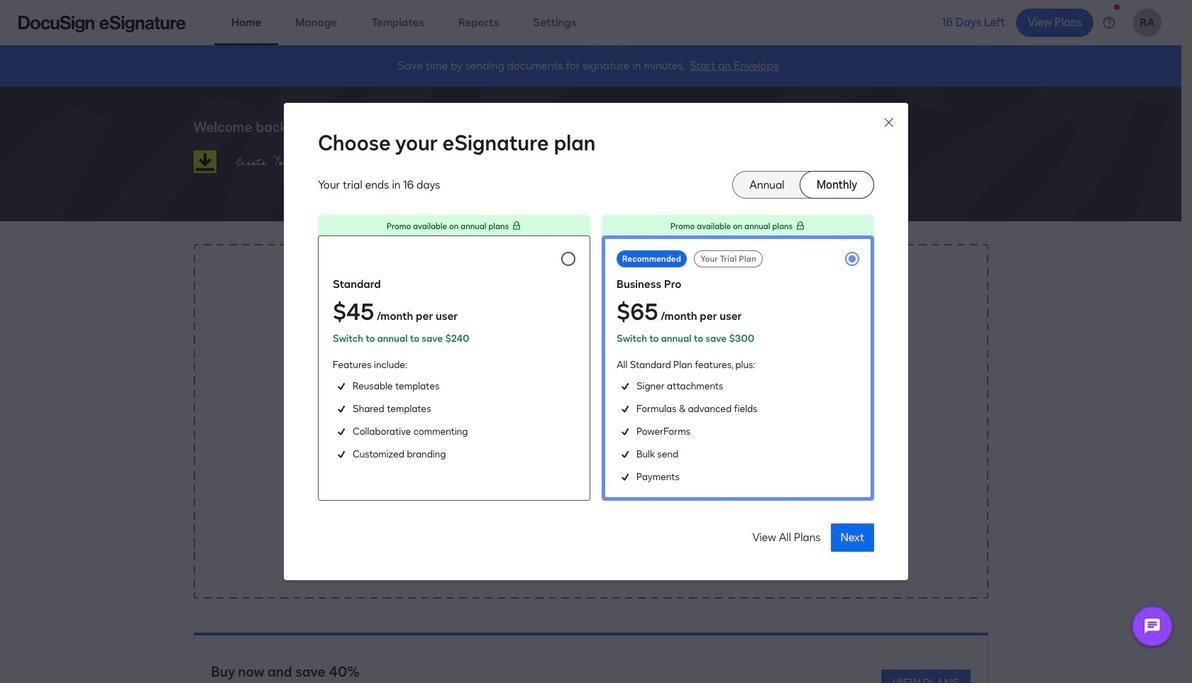 Task type: locate. For each thing, give the bounding box(es) containing it.
docusign esignature image
[[18, 15, 186, 32]]

dialog
[[0, 0, 1193, 684]]

option group
[[733, 171, 875, 199]]

None radio
[[801, 172, 874, 198], [318, 236, 591, 501], [801, 172, 874, 198], [318, 236, 591, 501]]

None radio
[[734, 172, 801, 198], [602, 236, 875, 501], [734, 172, 801, 198], [602, 236, 875, 501]]



Task type: vqa. For each thing, say whether or not it's contained in the screenshot.
user 'Image'
no



Task type: describe. For each thing, give the bounding box(es) containing it.
docusignlogo image
[[194, 151, 216, 173]]



